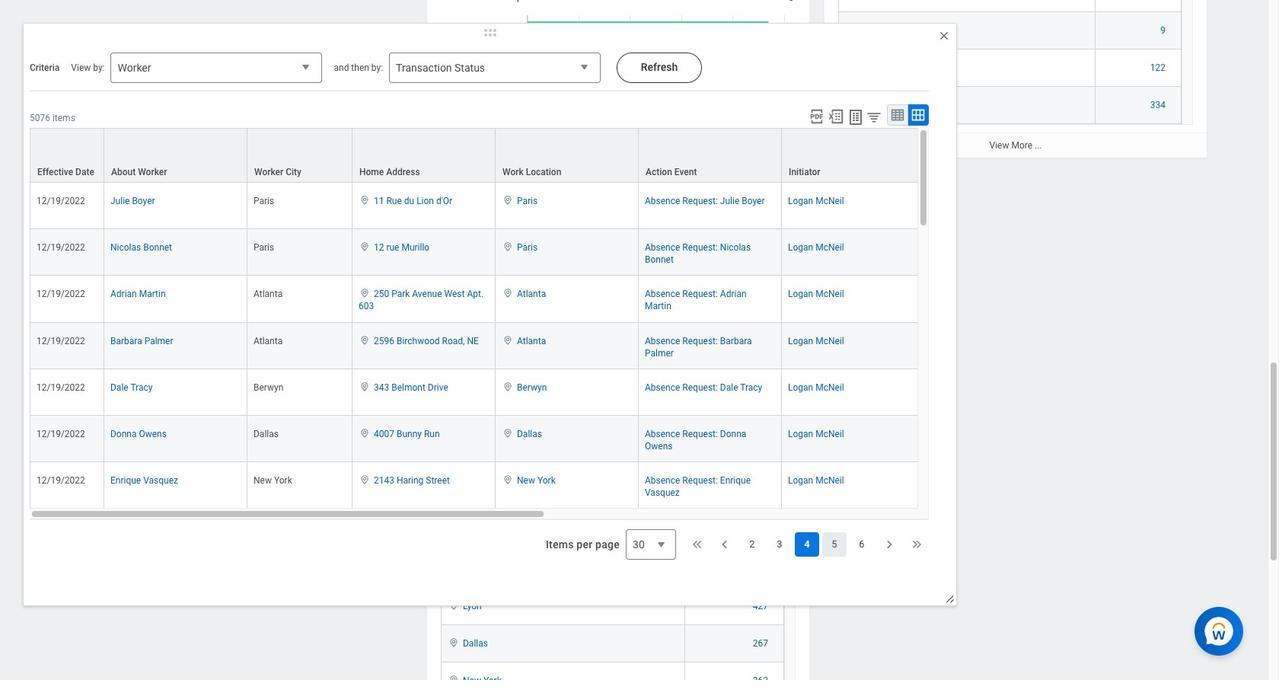 Task type: describe. For each thing, give the bounding box(es) containing it.
transaction
[[396, 62, 452, 74]]

request: for barbara
[[683, 336, 718, 346]]

murillo
[[402, 242, 430, 253]]

0 vertical spatial dallas link
[[517, 426, 542, 439]]

francisco
[[481, 452, 520, 463]]

logan for absence request: enrique vasquez
[[788, 475, 814, 486]]

barbara inside absence request: barbara palmer
[[721, 336, 752, 346]]

york inside the new york link
[[538, 475, 556, 486]]

event
[[675, 167, 697, 178]]

run
[[424, 429, 440, 439]]

1 enrique from the left
[[110, 475, 141, 486]]

logan mcneil link for absence request: adrian martin
[[788, 286, 845, 300]]

munich list item
[[846, 22, 915, 36]]

san
[[463, 452, 479, 463]]

0 horizontal spatial bonnet
[[143, 242, 172, 253]]

2 new from the left
[[517, 475, 535, 486]]

2596
[[374, 336, 395, 346]]

view by:
[[71, 62, 105, 73]]

absence for absence request: julie boyer
[[645, 196, 681, 206]]

12 rue murillo link
[[374, 239, 430, 253]]

logan for absence request: barbara palmer
[[788, 336, 814, 346]]

absence for absence request: enrique vasquez
[[645, 475, 681, 486]]

location image for 343 belmont drive
[[359, 381, 371, 392]]

logan for absence request: donna owens
[[788, 429, 814, 439]]

666 row
[[441, 514, 785, 551]]

items selected list
[[846, 22, 915, 36]]

0 horizontal spatial martin
[[139, 289, 166, 300]]

lyon
[[463, 601, 482, 612]]

bunny
[[397, 429, 422, 439]]

dallas for location icon for dallas link to the top
[[517, 429, 542, 439]]

work location column header
[[496, 128, 639, 184]]

barbara palmer
[[110, 336, 173, 346]]

rue
[[387, 196, 402, 206]]

avenue
[[412, 289, 442, 300]]

cell down items
[[441, 551, 686, 588]]

location for worker location
[[480, 423, 516, 434]]

absence request: julie boyer link
[[645, 193, 765, 206]]

1 vertical spatial dallas link
[[463, 636, 488, 649]]

and
[[334, 62, 349, 73]]

location image for dallas link to the top
[[502, 428, 514, 439]]

logan mcneil link for absence request: dale tracy
[[788, 379, 845, 393]]

dale tracy
[[110, 382, 153, 393]]

drive
[[428, 382, 448, 393]]

absence request: adrian martin link
[[645, 286, 747, 312]]

absence request: dale tracy
[[645, 382, 763, 393]]

worker inside column header
[[138, 167, 167, 178]]

initiator
[[789, 167, 821, 178]]

4007 bunny run
[[374, 429, 440, 439]]

enrique vasquez link
[[110, 472, 178, 486]]

5,076 button
[[486, 365, 511, 377]]

absence request: donna owens
[[645, 429, 747, 452]]

san francisco link
[[463, 449, 520, 463]]

2 julie from the left
[[721, 196, 740, 206]]

absence for absence request: dale tracy
[[645, 382, 681, 393]]

122
[[1151, 63, 1166, 73]]

resize modal image
[[945, 594, 957, 606]]

logan mcneil for absence request: dale tracy
[[788, 382, 845, 393]]

location image for berwyn
[[502, 381, 514, 392]]

request: for adrian
[[683, 289, 718, 300]]

worker for worker
[[118, 62, 151, 74]]

location image for bottommost dallas link
[[448, 638, 460, 649]]

absence request: enrique vasquez
[[645, 475, 751, 498]]

absence for absence request: barbara palmer
[[645, 336, 681, 346]]

bonnet inside absence request: nicolas bonnet
[[645, 255, 674, 265]]

11 rue du lion d'or
[[374, 196, 453, 206]]

2 button
[[740, 533, 765, 557]]

603
[[359, 301, 374, 312]]

close image
[[938, 30, 951, 42]]

haring
[[397, 475, 424, 486]]

location image for 11 rue du lion d'or
[[359, 195, 371, 206]]

5,076
[[486, 365, 509, 376]]

logan mcneil link for absence request: enrique vasquez
[[788, 472, 845, 486]]

cell up the 9 on the top
[[1096, 0, 1182, 12]]

total element
[[846, 97, 866, 111]]

nicolas bonnet link
[[110, 239, 172, 253]]

267 button
[[753, 638, 771, 650]]

2
[[750, 539, 755, 550]]

initiator button
[[782, 129, 925, 182]]

chevron left small image
[[718, 537, 733, 552]]

time-off requests
[[441, 396, 523, 408]]

3 button
[[768, 533, 792, 557]]

effective
[[37, 167, 73, 178]]

palmer inside absence request: barbara palmer
[[645, 348, 674, 358]]

1 julie from the left
[[110, 196, 130, 206]]

time-
[[441, 396, 467, 408]]

2143 haring street link
[[374, 472, 450, 486]]

427 button
[[753, 601, 771, 613]]

12
[[374, 242, 384, 253]]

row containing effective date
[[30, 128, 1280, 184]]

122 row
[[839, 50, 1182, 87]]

12 rue murillo
[[374, 242, 430, 253]]

action
[[646, 167, 672, 178]]

location image for 2596 birchwood road, ne link
[[359, 335, 371, 345]]

absence request: adrian martin
[[645, 289, 747, 312]]

2143 haring street
[[374, 475, 450, 486]]

page
[[596, 539, 620, 551]]

absence request: nicolas bonnet
[[645, 242, 751, 265]]

absence for absence request: adrian martin
[[645, 289, 681, 300]]

items
[[53, 113, 75, 123]]

home address button
[[353, 129, 495, 182]]

atlanta link for 250 park avenue west  apt. 603
[[517, 286, 546, 300]]

dale tracy link
[[110, 379, 153, 393]]

address
[[386, 167, 420, 178]]

enrique vasquez
[[110, 475, 178, 486]]

export to excel image
[[828, 108, 845, 125]]

adrian martin link
[[110, 286, 166, 300]]

1 new from the left
[[254, 475, 272, 486]]

items
[[546, 539, 574, 551]]

work location
[[503, 167, 562, 178]]

2 new york from the left
[[517, 475, 556, 486]]

12/19/2022 for dale tracy
[[37, 382, 85, 393]]

absence request: enrique vasquez link
[[645, 472, 751, 498]]

location image for lyon link
[[448, 601, 460, 611]]

12/19/2022 for adrian martin
[[37, 289, 85, 300]]

1 barbara from the left
[[110, 336, 142, 346]]

666
[[753, 527, 769, 537]]

action event button
[[639, 129, 782, 182]]

about worker column header
[[104, 128, 248, 184]]

martin inside absence request: adrian martin
[[645, 301, 672, 312]]

row containing worker location
[[441, 409, 785, 439]]

location image for 250 park avenue west  apt. 603
[[359, 288, 371, 299]]

mcneil for absence request: enrique vasquez
[[816, 475, 845, 486]]

worker for worker city
[[254, 167, 284, 178]]

334 button
[[1151, 99, 1169, 112]]

birchwood
[[397, 336, 440, 346]]

343 belmont drive
[[374, 382, 448, 393]]

location image for 4007 bunny run
[[359, 428, 371, 439]]

1 york from the left
[[274, 475, 292, 486]]

request: for julie
[[683, 196, 718, 206]]

park
[[392, 289, 410, 300]]

view printable version (pdf) image
[[809, 108, 826, 125]]

logan for absence request: nicolas bonnet
[[788, 242, 814, 253]]

road,
[[442, 336, 465, 346]]

location image for san francisco link
[[448, 451, 460, 462]]

939
[[753, 452, 769, 463]]

action event column header
[[639, 128, 782, 184]]

9 button
[[1161, 25, 1169, 37]]

absence request: dale tracy link
[[645, 379, 763, 393]]

list containing 2
[[740, 533, 874, 557]]

per
[[577, 539, 593, 551]]

334
[[1151, 100, 1166, 111]]

row containing total
[[839, 87, 1182, 124]]

count inside popup button
[[753, 423, 777, 434]]

compensation changes element
[[825, 0, 1207, 158]]

nicolas inside absence request: nicolas bonnet
[[721, 242, 751, 253]]



Task type: vqa. For each thing, say whether or not it's contained in the screenshot.


Task type: locate. For each thing, give the bounding box(es) containing it.
paris link for 12 rue murillo
[[517, 239, 538, 253]]

0 horizontal spatial york
[[274, 475, 292, 486]]

absence inside absence request: enrique vasquez
[[645, 475, 681, 486]]

absence down absence request: adrian martin
[[645, 336, 681, 346]]

location for work location
[[526, 167, 562, 178]]

martin up the barbara palmer link
[[139, 289, 166, 300]]

7 logan mcneil from the top
[[788, 475, 845, 486]]

logan for absence request: adrian martin
[[788, 289, 814, 300]]

enrique inside absence request: enrique vasquez
[[721, 475, 751, 486]]

location image
[[502, 242, 514, 252], [502, 288, 514, 299], [359, 335, 371, 345], [502, 335, 514, 345], [502, 428, 514, 439], [448, 451, 460, 462], [359, 475, 371, 485], [502, 475, 514, 485], [448, 601, 460, 611], [448, 638, 460, 649]]

12/19/2022 for nicolas bonnet
[[37, 242, 85, 253]]

0 vertical spatial palmer
[[144, 336, 173, 346]]

dale up "count" popup button
[[721, 382, 739, 393]]

3 logan from the top
[[788, 289, 814, 300]]

row
[[839, 0, 1182, 12], [839, 87, 1182, 124], [30, 128, 1280, 184], [30, 183, 1280, 229], [30, 229, 1280, 276], [30, 276, 1280, 323], [30, 323, 1280, 369], [30, 369, 1280, 416], [441, 409, 785, 439], [30, 416, 1280, 462], [441, 439, 785, 476], [30, 462, 1280, 509], [441, 476, 785, 514], [441, 551, 785, 588], [441, 588, 785, 626], [441, 626, 785, 663], [441, 663, 785, 680]]

1 berwyn from the left
[[254, 382, 284, 393]]

absence inside absence request: adrian martin
[[645, 289, 681, 300]]

request: inside absence request: nicolas bonnet
[[683, 242, 718, 253]]

owens up absence request: enrique vasquez link
[[645, 441, 673, 452]]

6 logan mcneil from the top
[[788, 429, 845, 439]]

1 vertical spatial atlanta link
[[517, 333, 546, 346]]

2 absence from the top
[[645, 242, 681, 253]]

location image for 12 rue murillo
[[359, 242, 371, 252]]

location down requests
[[480, 423, 516, 434]]

request: down absence request: dale tracy
[[683, 429, 718, 439]]

2 logan mcneil link from the top
[[788, 239, 845, 253]]

barbara palmer link
[[110, 333, 173, 346]]

logan mcneil link for absence request: nicolas bonnet
[[788, 239, 845, 253]]

2 enrique from the left
[[721, 475, 751, 486]]

absence inside absence request: dale tracy link
[[645, 382, 681, 393]]

bonnet up "adrian martin" link
[[143, 242, 172, 253]]

6 12/19/2022 from the top
[[37, 429, 85, 439]]

1 donna from the left
[[110, 429, 137, 439]]

0 horizontal spatial by:
[[93, 62, 105, 73]]

5
[[832, 539, 838, 550]]

0 vertical spatial vasquez
[[143, 475, 178, 486]]

logan mcneil for absence request: donna owens
[[788, 429, 845, 439]]

boyer down action event column header
[[742, 196, 765, 206]]

martin up absence request: barbara palmer link at the right of page
[[645, 301, 672, 312]]

chevron 2x left small image
[[690, 537, 705, 552]]

250 park avenue west  apt. 603 link
[[359, 286, 484, 312]]

logan mcneil for absence request: adrian martin
[[788, 289, 845, 300]]

dale up donna owens link
[[110, 382, 128, 393]]

worker down time-
[[449, 423, 478, 434]]

1 by: from the left
[[93, 62, 105, 73]]

request: down event on the top
[[683, 196, 718, 206]]

0 vertical spatial bonnet
[[143, 242, 172, 253]]

666 button
[[753, 526, 771, 538]]

logan mcneil for absence request: julie boyer
[[788, 196, 845, 206]]

apt.
[[467, 289, 484, 300]]

1 vertical spatial bonnet
[[645, 255, 674, 265]]

lion
[[417, 196, 434, 206]]

5 mcneil from the top
[[816, 382, 845, 393]]

request: down absence request: barbara palmer
[[683, 382, 718, 393]]

7 logan from the top
[[788, 475, 814, 486]]

logan for absence request: julie boyer
[[788, 196, 814, 206]]

absence inside absence request: nicolas bonnet
[[645, 242, 681, 253]]

vasquez down the donna owens
[[143, 475, 178, 486]]

off
[[467, 396, 479, 408]]

0 horizontal spatial new york
[[254, 475, 292, 486]]

effective date column header
[[30, 128, 104, 184]]

0 vertical spatial martin
[[139, 289, 166, 300]]

0 vertical spatial location
[[526, 167, 562, 178]]

expand table image
[[911, 107, 926, 123]]

cell up close image at the top right of page
[[839, 0, 1096, 12]]

1 logan mcneil from the top
[[788, 196, 845, 206]]

dallas link up francisco
[[517, 426, 542, 439]]

1 horizontal spatial donna
[[721, 429, 747, 439]]

absence down the absence request: donna owens
[[645, 475, 681, 486]]

1 horizontal spatial bonnet
[[645, 255, 674, 265]]

row containing lyon
[[441, 588, 785, 626]]

7 absence from the top
[[645, 475, 681, 486]]

absence request: barbara palmer link
[[645, 333, 752, 358]]

2 request: from the top
[[683, 242, 718, 253]]

palmer down adrian martin
[[144, 336, 173, 346]]

11
[[374, 196, 384, 206]]

1 horizontal spatial barbara
[[721, 336, 752, 346]]

3 mcneil from the top
[[816, 289, 845, 300]]

5076 items
[[30, 113, 75, 123]]

status
[[455, 62, 485, 74]]

3 logan mcneil from the top
[[788, 289, 845, 300]]

2 dale from the left
[[721, 382, 739, 393]]

san francisco
[[463, 452, 520, 463]]

2 logan from the top
[[788, 242, 814, 253]]

request: for nicolas
[[683, 242, 718, 253]]

paris link
[[517, 193, 538, 206], [517, 239, 538, 253]]

1 horizontal spatial julie
[[721, 196, 740, 206]]

0 horizontal spatial dallas link
[[463, 636, 488, 649]]

adrian down absence request: nicolas bonnet
[[721, 289, 747, 300]]

requests
[[482, 396, 523, 408]]

2 donna from the left
[[721, 429, 747, 439]]

mcneil for absence request: barbara palmer
[[816, 336, 845, 346]]

home address column header
[[353, 128, 496, 184]]

york
[[274, 475, 292, 486], [538, 475, 556, 486]]

1 boyer from the left
[[132, 196, 155, 206]]

adrian up the barbara palmer link
[[110, 289, 137, 300]]

request: inside absence request: adrian martin
[[683, 289, 718, 300]]

table image
[[890, 107, 906, 123]]

logan mcneil link for absence request: julie boyer
[[788, 193, 845, 206]]

1 horizontal spatial location
[[526, 167, 562, 178]]

0 horizontal spatial donna
[[110, 429, 137, 439]]

2143
[[374, 475, 395, 486]]

d'or
[[436, 196, 453, 206]]

absence up absence request: adrian martin link
[[645, 242, 681, 253]]

5 request: from the top
[[683, 382, 718, 393]]

0 vertical spatial view
[[71, 62, 91, 73]]

250 park avenue west  apt. 603
[[359, 289, 484, 312]]

west
[[444, 289, 465, 300]]

0 vertical spatial count
[[450, 365, 474, 376]]

new
[[254, 475, 272, 486], [517, 475, 535, 486]]

dale
[[110, 382, 128, 393], [721, 382, 739, 393]]

7 12/19/2022 from the top
[[37, 475, 85, 486]]

worker button
[[111, 53, 323, 84]]

nicolas up "adrian martin" link
[[110, 242, 141, 253]]

absence for absence request: donna owens
[[645, 429, 681, 439]]

palmer up absence request: dale tracy link
[[645, 348, 674, 358]]

5 logan mcneil link from the top
[[788, 379, 845, 393]]

vasquez inside absence request: enrique vasquez
[[645, 488, 680, 498]]

2 12/19/2022 from the top
[[37, 242, 85, 253]]

boyer down about worker
[[132, 196, 155, 206]]

atlanta link up berwyn link
[[517, 333, 546, 346]]

2 horizontal spatial dallas
[[517, 429, 542, 439]]

chevron 2x right small image
[[910, 537, 925, 552]]

view inside compensation changes element
[[990, 140, 1010, 151]]

6 mcneil from the top
[[816, 429, 845, 439]]

6 button
[[850, 533, 874, 557]]

1 horizontal spatial nicolas
[[721, 242, 751, 253]]

absence down action
[[645, 196, 681, 206]]

3
[[777, 539, 783, 550]]

nicolas bonnet
[[110, 242, 172, 253]]

1 horizontal spatial york
[[538, 475, 556, 486]]

request: inside absence request: barbara palmer
[[683, 336, 718, 346]]

julie down action event column header
[[721, 196, 740, 206]]

0 horizontal spatial dale
[[110, 382, 128, 393]]

1 vertical spatial view
[[990, 140, 1010, 151]]

1 horizontal spatial boyer
[[742, 196, 765, 206]]

5 logan from the top
[[788, 382, 814, 393]]

worker city column header
[[248, 128, 353, 184]]

4 12/19/2022 from the top
[[37, 336, 85, 346]]

dallas link down lyon
[[463, 636, 488, 649]]

1 vertical spatial vasquez
[[645, 488, 680, 498]]

1 new york from the left
[[254, 475, 292, 486]]

dale inside dale tracy link
[[110, 382, 128, 393]]

dallas
[[254, 429, 279, 439], [517, 429, 542, 439], [463, 639, 488, 649]]

6 logan from the top
[[788, 429, 814, 439]]

refresh button
[[617, 53, 702, 83]]

1 logan mcneil link from the top
[[788, 193, 845, 206]]

logan for absence request: dale tracy
[[788, 382, 814, 393]]

939 button
[[753, 451, 771, 463]]

1 horizontal spatial vasquez
[[645, 488, 680, 498]]

about worker button
[[104, 129, 247, 182]]

1 horizontal spatial dallas link
[[517, 426, 542, 439]]

0 horizontal spatial boyer
[[132, 196, 155, 206]]

mcneil for absence request: dale tracy
[[816, 382, 845, 393]]

0 horizontal spatial dallas
[[254, 429, 279, 439]]

row containing san francisco
[[441, 439, 785, 476]]

6 logan mcneil link from the top
[[788, 426, 845, 439]]

2 boyer from the left
[[742, 196, 765, 206]]

1 horizontal spatial new york
[[517, 475, 556, 486]]

dallas inside row
[[463, 639, 488, 649]]

2 nicolas from the left
[[721, 242, 751, 253]]

0 vertical spatial paris link
[[517, 193, 538, 206]]

then
[[351, 62, 369, 73]]

1 dale from the left
[[110, 382, 128, 393]]

12/19/2022 for enrique vasquez
[[37, 475, 85, 486]]

count
[[450, 365, 474, 376], [753, 423, 777, 434]]

enrique
[[110, 475, 141, 486], [721, 475, 751, 486]]

1 tracy from the left
[[131, 382, 153, 393]]

427
[[753, 601, 769, 612]]

343 belmont drive link
[[374, 379, 448, 393]]

view left more
[[990, 140, 1010, 151]]

effective date button
[[30, 129, 104, 182]]

tracy up "count" popup button
[[741, 382, 763, 393]]

logan mcneil link for absence request: barbara palmer
[[788, 333, 845, 346]]

cell down 2
[[686, 551, 785, 588]]

0 vertical spatial atlanta link
[[517, 286, 546, 300]]

request: down absence request: nicolas bonnet
[[683, 289, 718, 300]]

2 mcneil from the top
[[816, 242, 845, 253]]

belmont
[[392, 382, 426, 393]]

request: for enrique
[[683, 475, 718, 486]]

1 horizontal spatial berwyn
[[517, 382, 547, 393]]

transaction status button
[[389, 53, 601, 84]]

location
[[526, 167, 562, 178], [480, 423, 516, 434]]

mcneil for absence request: adrian martin
[[816, 289, 845, 300]]

select to filter grid data image
[[866, 109, 883, 125]]

request: down the absence request: donna owens
[[683, 475, 718, 486]]

adrian inside absence request: adrian martin
[[721, 289, 747, 300]]

request: down absence request: adrian martin
[[683, 336, 718, 346]]

adrian
[[110, 289, 137, 300], [721, 289, 747, 300]]

items per page
[[546, 539, 620, 551]]

donna owens link
[[110, 426, 167, 439]]

count up 939 button
[[753, 423, 777, 434]]

0 horizontal spatial julie
[[110, 196, 130, 206]]

1 absence from the top
[[645, 196, 681, 206]]

6 request: from the top
[[683, 429, 718, 439]]

1 atlanta link from the top
[[517, 286, 546, 300]]

worker right view by:
[[118, 62, 151, 74]]

1 12/19/2022 from the top
[[37, 196, 85, 206]]

7 request: from the top
[[683, 475, 718, 486]]

row containing dallas
[[441, 626, 785, 663]]

absence down absence request: barbara palmer
[[645, 382, 681, 393]]

toolbar
[[804, 104, 929, 128]]

2 barbara from the left
[[721, 336, 752, 346]]

2 york from the left
[[538, 475, 556, 486]]

request: down absence request: julie boyer
[[683, 242, 718, 253]]

0 vertical spatial owens
[[139, 429, 167, 439]]

9 row
[[839, 12, 1182, 50]]

0 horizontal spatial new
[[254, 475, 272, 486]]

1 vertical spatial paris link
[[517, 239, 538, 253]]

logan mcneil for absence request: enrique vasquez
[[788, 475, 845, 486]]

lyon link
[[463, 598, 482, 612]]

bonnet
[[143, 242, 172, 253], [645, 255, 674, 265]]

worker inside column header
[[254, 167, 284, 178]]

owens inside the absence request: donna owens
[[645, 441, 673, 452]]

0 horizontal spatial location
[[480, 423, 516, 434]]

3 logan mcneil link from the top
[[788, 286, 845, 300]]

1 adrian from the left
[[110, 289, 137, 300]]

tracy up donna owens link
[[131, 382, 153, 393]]

dallas link
[[517, 426, 542, 439], [463, 636, 488, 649]]

5076
[[30, 113, 50, 123]]

1 vertical spatial martin
[[645, 301, 672, 312]]

julie boyer link
[[110, 193, 155, 206]]

julie down the about
[[110, 196, 130, 206]]

0 horizontal spatial enrique
[[110, 475, 141, 486]]

0 horizontal spatial adrian
[[110, 289, 137, 300]]

export to worksheets image
[[847, 108, 865, 126]]

1 horizontal spatial palmer
[[645, 348, 674, 358]]

5 12/19/2022 from the top
[[37, 382, 85, 393]]

view for view more ...
[[990, 140, 1010, 151]]

request: for dale
[[683, 382, 718, 393]]

1 horizontal spatial tracy
[[741, 382, 763, 393]]

logan mcneil link for absence request: donna owens
[[788, 426, 845, 439]]

paris
[[254, 196, 274, 206], [517, 196, 538, 206], [254, 242, 274, 253], [517, 242, 538, 253]]

mcneil for absence request: donna owens
[[816, 429, 845, 439]]

cell up 666
[[686, 476, 785, 514]]

2 logan mcneil from the top
[[788, 242, 845, 253]]

request: inside the absence request: donna owens
[[683, 429, 718, 439]]

by:
[[93, 62, 105, 73], [372, 62, 383, 73]]

list
[[740, 533, 874, 557]]

0 horizontal spatial count
[[450, 365, 474, 376]]

chevron right small image
[[882, 537, 897, 552]]

3 12/19/2022 from the top
[[37, 289, 85, 300]]

5 logan mcneil from the top
[[788, 382, 845, 393]]

absence request: donna owens link
[[645, 426, 747, 452]]

7 logan mcneil link from the top
[[788, 472, 845, 486]]

1 nicolas from the left
[[110, 242, 141, 253]]

by: right criteria
[[93, 62, 105, 73]]

by: right then
[[372, 62, 383, 73]]

view right criteria
[[71, 62, 91, 73]]

mcneil for absence request: nicolas bonnet
[[816, 242, 845, 253]]

location right work
[[526, 167, 562, 178]]

3 request: from the top
[[683, 289, 718, 300]]

location inside column header
[[526, 167, 562, 178]]

absence down absence request: nicolas bonnet
[[645, 289, 681, 300]]

4 logan mcneil link from the top
[[788, 333, 845, 346]]

1 horizontal spatial adrian
[[721, 289, 747, 300]]

0 horizontal spatial view
[[71, 62, 91, 73]]

barbara up absence request: dale tracy link
[[721, 336, 752, 346]]

1 horizontal spatial dallas
[[463, 639, 488, 649]]

1 vertical spatial count
[[753, 423, 777, 434]]

atlanta link for 2596 birchwood road, ne
[[517, 333, 546, 346]]

location image for paris
[[502, 195, 514, 206]]

location image for the new york link
[[502, 475, 514, 485]]

9
[[1161, 25, 1166, 36]]

absence inside absence request: barbara palmer
[[645, 336, 681, 346]]

logan mcneil for absence request: nicolas bonnet
[[788, 242, 845, 253]]

1 paris link from the top
[[517, 193, 538, 206]]

atlanta link right apt.
[[517, 286, 546, 300]]

4 logan from the top
[[788, 336, 814, 346]]

1 horizontal spatial count
[[753, 423, 777, 434]]

paris link for 11 rue du lion d'or
[[517, 193, 538, 206]]

barbara
[[110, 336, 142, 346], [721, 336, 752, 346]]

berwyn link
[[517, 379, 547, 393]]

owens
[[139, 429, 167, 439], [645, 441, 673, 452]]

0 horizontal spatial nicolas
[[110, 242, 141, 253]]

1 logan from the top
[[788, 196, 814, 206]]

worker left city
[[254, 167, 284, 178]]

2 atlanta link from the top
[[517, 333, 546, 346]]

1 horizontal spatial new
[[517, 475, 535, 486]]

worker right the about
[[138, 167, 167, 178]]

request: inside absence request: enrique vasquez
[[683, 475, 718, 486]]

1 horizontal spatial view
[[990, 140, 1010, 151]]

barbara up dale tracy link
[[110, 336, 142, 346]]

1 horizontal spatial martin
[[645, 301, 672, 312]]

1 horizontal spatial dale
[[721, 382, 739, 393]]

donna inside the absence request: donna owens
[[721, 429, 747, 439]]

request: for donna
[[683, 429, 718, 439]]

1 horizontal spatial owens
[[645, 441, 673, 452]]

dallas for location icon corresponding to bottommost dallas link
[[463, 639, 488, 649]]

city
[[286, 167, 302, 178]]

1 horizontal spatial by:
[[372, 62, 383, 73]]

0 horizontal spatial tracy
[[131, 382, 153, 393]]

transaction status
[[396, 62, 485, 74]]

0 horizontal spatial barbara
[[110, 336, 142, 346]]

worker city
[[254, 167, 302, 178]]

4 absence from the top
[[645, 336, 681, 346]]

nicolas down absence request: julie boyer
[[721, 242, 751, 253]]

2 tracy from the left
[[741, 382, 763, 393]]

about
[[111, 167, 136, 178]]

12/19/2022 for julie boyer
[[37, 196, 85, 206]]

view more ...
[[990, 140, 1042, 151]]

absence request: nicolas bonnet link
[[645, 239, 751, 265]]

absence for absence request: nicolas bonnet
[[645, 242, 681, 253]]

2 paris link from the top
[[517, 239, 538, 253]]

6
[[860, 539, 865, 550]]

5 absence from the top
[[645, 382, 681, 393]]

1 horizontal spatial enrique
[[721, 475, 751, 486]]

4 mcneil from the top
[[816, 336, 845, 346]]

worker for worker location
[[449, 423, 478, 434]]

vasquez down the absence request: donna owens
[[645, 488, 680, 498]]

logan
[[788, 196, 814, 206], [788, 242, 814, 253], [788, 289, 814, 300], [788, 336, 814, 346], [788, 382, 814, 393], [788, 429, 814, 439], [788, 475, 814, 486]]

du
[[404, 196, 415, 206]]

4007
[[374, 429, 395, 439]]

0 horizontal spatial owens
[[139, 429, 167, 439]]

12/19/2022 for donna owens
[[37, 429, 85, 439]]

1 vertical spatial location
[[480, 423, 516, 434]]

0 horizontal spatial vasquez
[[143, 475, 178, 486]]

boyer
[[132, 196, 155, 206], [742, 196, 765, 206]]

absence inside absence request: julie boyer link
[[645, 196, 681, 206]]

0 horizontal spatial berwyn
[[254, 382, 284, 393]]

worker location
[[449, 423, 516, 434]]

4 request: from the top
[[683, 336, 718, 346]]

tracy inside absence request: dale tracy link
[[741, 382, 763, 393]]

3 absence from the top
[[645, 289, 681, 300]]

122 button
[[1151, 62, 1169, 74]]

action event
[[646, 167, 697, 178]]

view for view by:
[[71, 62, 91, 73]]

enrique down the absence request: donna owens
[[721, 475, 751, 486]]

worker city button
[[248, 129, 352, 182]]

7 mcneil from the top
[[816, 475, 845, 486]]

4 logan mcneil from the top
[[788, 336, 845, 346]]

location image for 2143 haring street link at bottom left
[[359, 475, 371, 485]]

move modal image
[[475, 24, 505, 42]]

dale inside absence request: dale tracy link
[[721, 382, 739, 393]]

6 absence from the top
[[645, 429, 681, 439]]

2 by: from the left
[[372, 62, 383, 73]]

absence inside the absence request: donna owens
[[645, 429, 681, 439]]

cell
[[839, 0, 1096, 12], [1096, 0, 1182, 12], [686, 476, 785, 514], [441, 551, 686, 588], [686, 551, 785, 588]]

street
[[426, 475, 450, 486]]

absence down absence request: dale tracy
[[645, 429, 681, 439]]

bonnet up absence request: adrian martin link
[[645, 255, 674, 265]]

owens up enrique vasquez link
[[139, 429, 167, 439]]

count down road,
[[450, 365, 474, 376]]

0 horizontal spatial palmer
[[144, 336, 173, 346]]

about worker
[[111, 167, 167, 178]]

work location button
[[496, 129, 638, 182]]

mcneil for absence request: julie boyer
[[816, 196, 845, 206]]

1 vertical spatial owens
[[645, 441, 673, 452]]

1 mcneil from the top
[[816, 196, 845, 206]]

configure time-off requests image
[[783, 0, 800, 2]]

1 request: from the top
[[683, 196, 718, 206]]

tracy
[[131, 382, 153, 393], [741, 382, 763, 393]]

home address
[[360, 167, 420, 178]]

2 berwyn from the left
[[517, 382, 547, 393]]

items per page element
[[544, 520, 676, 569]]

2 adrian from the left
[[721, 289, 747, 300]]

tracy inside dale tracy link
[[131, 382, 153, 393]]

1 vertical spatial palmer
[[645, 348, 674, 358]]

work
[[503, 167, 524, 178]]

and then by:
[[334, 62, 383, 73]]

logan mcneil for absence request: barbara palmer
[[788, 336, 845, 346]]

enrique down the donna owens
[[110, 475, 141, 486]]

location image
[[359, 195, 371, 206], [502, 195, 514, 206], [359, 242, 371, 252], [359, 288, 371, 299], [359, 381, 371, 392], [502, 381, 514, 392], [359, 428, 371, 439], [448, 675, 460, 680]]

12/19/2022 for barbara palmer
[[37, 336, 85, 346]]

267
[[753, 639, 769, 649]]



